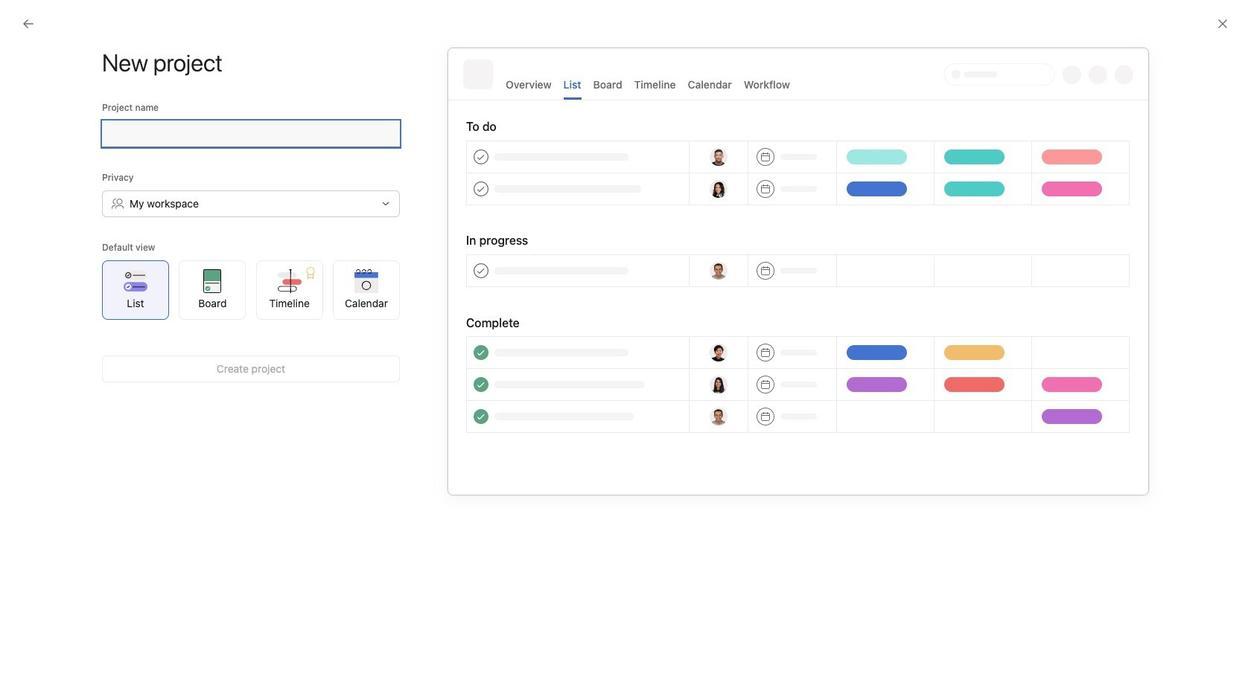 Task type: describe. For each thing, give the bounding box(es) containing it.
projects element
[[0, 314, 179, 439]]

global element
[[0, 36, 179, 126]]

rocket image
[[749, 325, 767, 343]]



Task type: locate. For each thing, give the bounding box(es) containing it.
0 vertical spatial mark complete checkbox
[[278, 344, 296, 362]]

2 mark complete checkbox from the top
[[278, 371, 296, 389]]

line_and_symbols image
[[749, 379, 767, 397]]

starred element
[[0, 237, 179, 314]]

1 mark complete image from the top
[[278, 317, 296, 335]]

1 mark complete checkbox from the top
[[278, 344, 296, 362]]

1 board image from the top
[[951, 271, 969, 289]]

3 mark complete image from the top
[[278, 371, 296, 389]]

1 vertical spatial mark complete image
[[278, 344, 296, 362]]

mark complete image
[[278, 317, 296, 335], [278, 344, 296, 362], [278, 371, 296, 389]]

1 vertical spatial board image
[[951, 325, 969, 343]]

1 vertical spatial mark complete checkbox
[[278, 371, 296, 389]]

None text field
[[102, 121, 400, 147]]

Mark complete checkbox
[[278, 344, 296, 362], [278, 371, 296, 389]]

3 board image from the top
[[951, 379, 969, 397]]

0 vertical spatial mark complete image
[[278, 317, 296, 335]]

board image
[[951, 271, 969, 289], [951, 325, 969, 343], [951, 379, 969, 397]]

add profile photo image
[[281, 222, 317, 258]]

2 mark complete image from the top
[[278, 344, 296, 362]]

close image
[[1217, 18, 1229, 30]]

2 vertical spatial mark complete image
[[278, 371, 296, 389]]

mark complete image for mark complete checkbox
[[278, 317, 296, 335]]

hide sidebar image
[[19, 12, 31, 24]]

list item
[[734, 258, 936, 303], [263, 313, 703, 340], [263, 340, 703, 366], [263, 366, 703, 393], [263, 393, 703, 420], [263, 420, 703, 447]]

2 vertical spatial board image
[[951, 379, 969, 397]]

go back image
[[22, 18, 34, 30]]

mark complete image for 2nd mark complete option from the bottom of the page
[[278, 344, 296, 362]]

2 board image from the top
[[951, 325, 969, 343]]

this is a preview of your project image
[[448, 48, 1149, 496]]

mark complete image for first mark complete option from the bottom
[[278, 371, 296, 389]]

0 vertical spatial board image
[[951, 271, 969, 289]]

Mark complete checkbox
[[278, 317, 296, 335]]



Task type: vqa. For each thing, say whether or not it's contained in the screenshot.
HEADER NEXT STEPS tree grid
no



